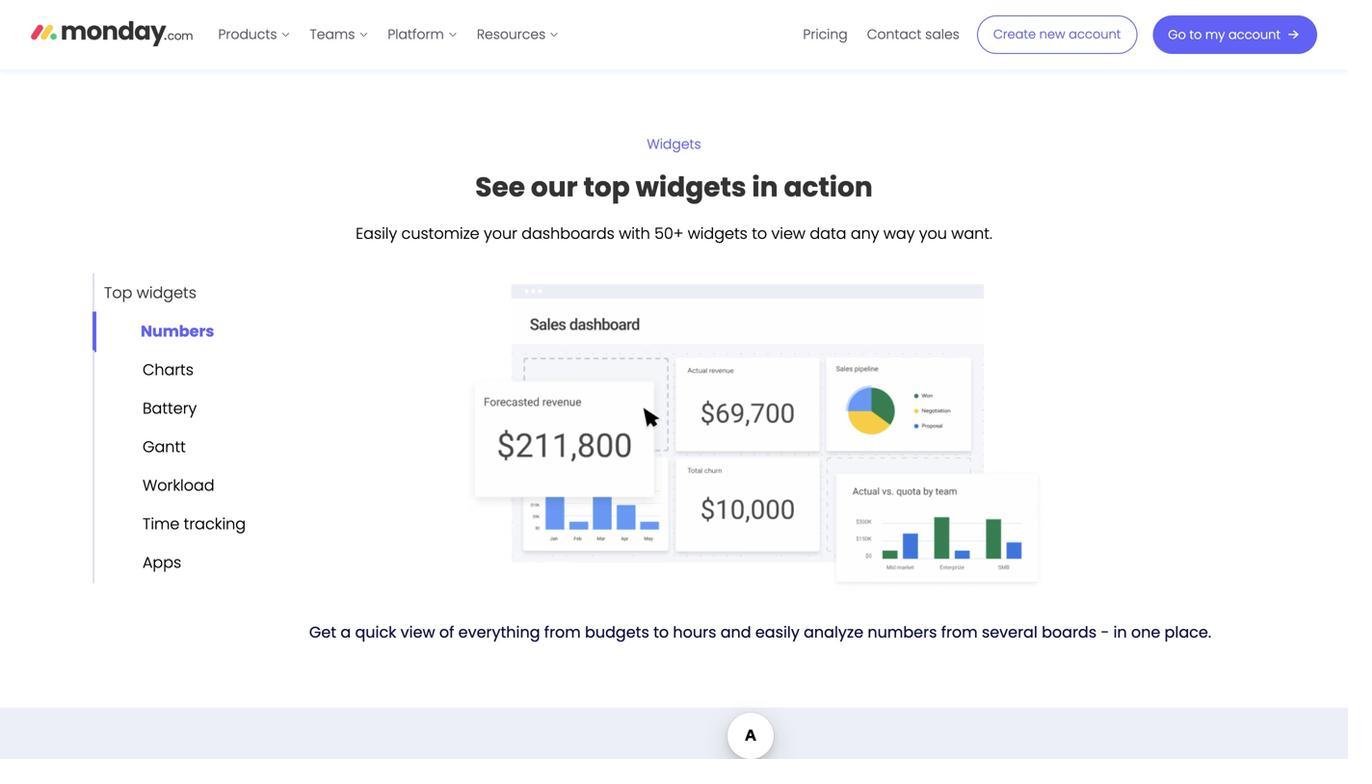 Task type: locate. For each thing, give the bounding box(es) containing it.
1 from from the left
[[544, 621, 581, 643]]

workload tab
[[93, 466, 214, 506]]

platform link
[[378, 19, 467, 50]]

2 vertical spatial to
[[653, 621, 669, 643]]

0 vertical spatial to
[[1190, 26, 1202, 43]]

several
[[982, 621, 1038, 643]]

view
[[771, 222, 806, 244], [401, 621, 435, 643]]

easily
[[356, 222, 397, 244]]

go
[[1168, 26, 1186, 43]]

new
[[1040, 26, 1065, 43]]

charts
[[143, 359, 194, 381]]

resources link
[[467, 19, 569, 50]]

gantt
[[143, 436, 186, 458]]

any
[[851, 222, 879, 244]]

time tracking tab
[[93, 504, 246, 545]]

widgets up numbers
[[137, 282, 196, 304]]

analyze
[[804, 621, 864, 643]]

your
[[484, 222, 517, 244]]

get
[[309, 621, 336, 643]]

1 vertical spatial to
[[752, 222, 767, 244]]

tracking
[[184, 513, 246, 535]]

1 horizontal spatial in
[[1113, 621, 1127, 643]]

go to my account
[[1168, 26, 1281, 43]]

2 list from the left
[[794, 0, 969, 69]]

from left several
[[941, 621, 978, 643]]

0 horizontal spatial list
[[209, 0, 569, 69]]

0 horizontal spatial view
[[401, 621, 435, 643]]

way
[[884, 222, 915, 244]]

account right new
[[1069, 26, 1121, 43]]

account inside go to my account button
[[1229, 26, 1281, 43]]

-
[[1101, 621, 1109, 643]]

1 horizontal spatial list
[[794, 0, 969, 69]]

account inside create new account button
[[1069, 26, 1121, 43]]

want.
[[951, 222, 993, 244]]

create new account button
[[977, 15, 1137, 54]]

charts tab
[[93, 350, 194, 391]]

0 vertical spatial view
[[771, 222, 806, 244]]

place.
[[1165, 621, 1211, 643]]

0 horizontal spatial to
[[653, 621, 669, 643]]

widgets down widgets
[[636, 168, 746, 206]]

action
[[784, 168, 873, 206]]

one
[[1131, 621, 1161, 643]]

our
[[531, 168, 578, 206]]

in left action
[[752, 168, 778, 206]]

widgets right the '50+'
[[688, 222, 748, 244]]

to
[[1190, 26, 1202, 43], [752, 222, 767, 244], [653, 621, 669, 643]]

2 from from the left
[[941, 621, 978, 643]]

to right go
[[1190, 26, 1202, 43]]

pricing link
[[794, 19, 857, 50]]

list
[[209, 0, 569, 69], [794, 0, 969, 69]]

contact sales button
[[857, 19, 969, 50]]

products link
[[209, 19, 300, 50]]

platform
[[388, 25, 444, 44]]

widgets
[[636, 168, 746, 206], [688, 222, 748, 244], [137, 282, 196, 304]]

contact sales
[[867, 25, 960, 44]]

0 vertical spatial in
[[752, 168, 778, 206]]

1 horizontal spatial from
[[941, 621, 978, 643]]

0 horizontal spatial from
[[544, 621, 581, 643]]

top widgets tab
[[93, 273, 196, 313]]

create
[[993, 26, 1036, 43]]

boards
[[1042, 621, 1097, 643]]

monday.com logo image
[[31, 13, 193, 53]]

battery
[[143, 398, 197, 419]]

to left hours
[[653, 621, 669, 643]]

from
[[544, 621, 581, 643], [941, 621, 978, 643]]

to left data
[[752, 222, 767, 244]]

sales
[[925, 25, 960, 44]]

you
[[919, 222, 947, 244]]

top
[[104, 282, 132, 304]]

customize
[[401, 222, 480, 244]]

view left data
[[771, 222, 806, 244]]

50+
[[654, 222, 684, 244]]

account right my
[[1229, 26, 1281, 43]]

apps
[[143, 552, 181, 573]]

in
[[752, 168, 778, 206], [1113, 621, 1127, 643]]

products
[[218, 25, 277, 44]]

see our top widgets in action
[[475, 168, 873, 206]]

teams
[[310, 25, 355, 44]]

1 vertical spatial in
[[1113, 621, 1127, 643]]

0 horizontal spatial account
[[1069, 26, 1121, 43]]

account
[[1069, 26, 1121, 43], [1229, 26, 1281, 43]]

and
[[721, 621, 751, 643]]

create new account
[[993, 26, 1121, 43]]

1 list from the left
[[209, 0, 569, 69]]

2 horizontal spatial to
[[1190, 26, 1202, 43]]

2 vertical spatial widgets
[[137, 282, 196, 304]]

1 horizontal spatial account
[[1229, 26, 1281, 43]]

from left 'budgets'
[[544, 621, 581, 643]]

to inside button
[[1190, 26, 1202, 43]]

hours
[[673, 621, 716, 643]]

in right -
[[1113, 621, 1127, 643]]

view left of
[[401, 621, 435, 643]]



Task type: vqa. For each thing, say whether or not it's contained in the screenshot.
'Several'
yes



Task type: describe. For each thing, give the bounding box(es) containing it.
battery tab
[[93, 389, 197, 429]]

numbers widget image
[[309, 274, 1211, 592]]

1 vertical spatial view
[[401, 621, 435, 643]]

list containing products
[[209, 0, 569, 69]]

time
[[143, 513, 180, 535]]

resources
[[477, 25, 546, 44]]

top widgets
[[104, 282, 196, 304]]

workload
[[143, 475, 214, 496]]

0 vertical spatial widgets
[[636, 168, 746, 206]]

time tracking
[[143, 513, 246, 535]]

1 horizontal spatial view
[[771, 222, 806, 244]]

get a quick view of everything from budgets to hours and easily analyze numbers from several boards - in one place.
[[309, 621, 1211, 643]]

top
[[584, 168, 630, 206]]

see
[[475, 168, 525, 206]]

gantt tab
[[93, 427, 186, 468]]

main element
[[209, 0, 1317, 69]]

dashboards
[[522, 222, 615, 244]]

of
[[439, 621, 454, 643]]

budgets
[[585, 621, 649, 643]]

numbers
[[141, 321, 214, 342]]

numbers
[[868, 621, 937, 643]]

1 vertical spatial widgets
[[688, 222, 748, 244]]

quick
[[355, 621, 396, 643]]

everything
[[458, 621, 540, 643]]

pricing
[[803, 25, 848, 44]]

1 horizontal spatial to
[[752, 222, 767, 244]]

widgets
[[647, 135, 701, 154]]

data
[[810, 222, 847, 244]]

my
[[1206, 26, 1225, 43]]

0 horizontal spatial in
[[752, 168, 778, 206]]

easily
[[755, 621, 800, 643]]

easily customize your dashboards with 50+ widgets to view data any way you want.
[[356, 222, 993, 244]]

a
[[341, 621, 351, 643]]

apps tab
[[93, 543, 181, 583]]

teams link
[[300, 19, 378, 50]]

numbers tab
[[93, 312, 214, 352]]

contact
[[867, 25, 922, 44]]

widgets inside top widgets tab
[[137, 282, 196, 304]]

list containing pricing
[[794, 0, 969, 69]]

with
[[619, 222, 650, 244]]

go to my account button
[[1153, 15, 1317, 54]]



